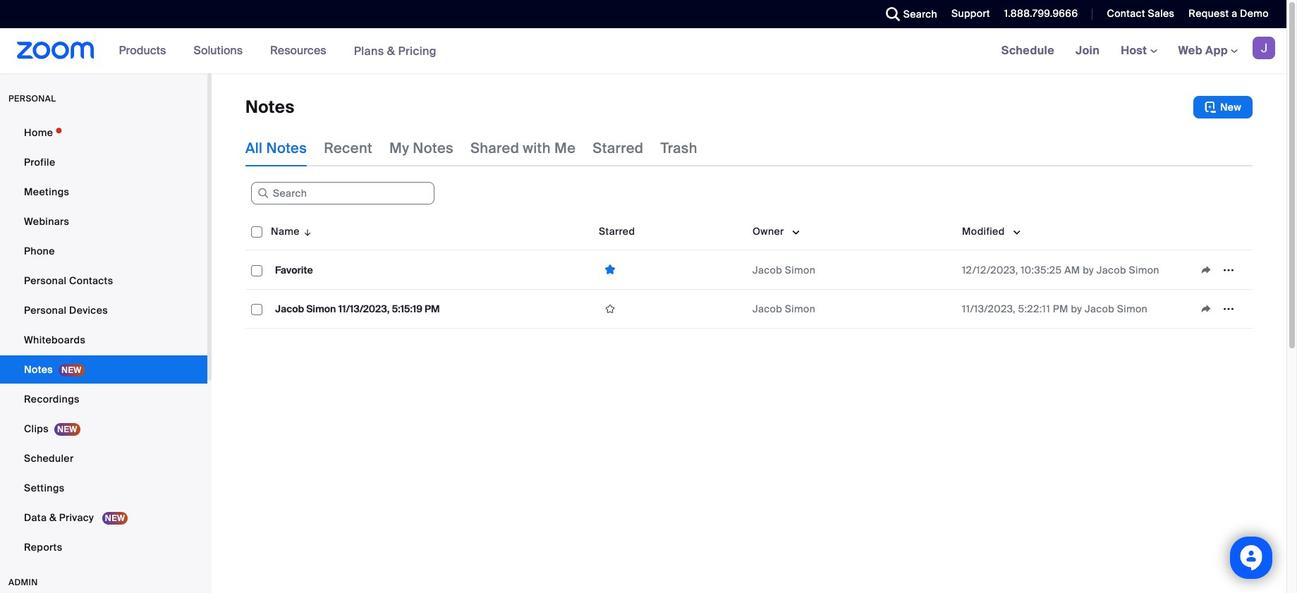 Task type: vqa. For each thing, say whether or not it's contained in the screenshot.
1st menu item from the bottom of the Admin Menu menu
no



Task type: locate. For each thing, give the bounding box(es) containing it.
tabs of all notes page tab list
[[245, 130, 698, 166]]

scheduler link
[[0, 444, 207, 473]]

search button
[[875, 0, 941, 28]]

products
[[119, 43, 166, 58]]

0 vertical spatial starred
[[593, 139, 644, 157]]

1 horizontal spatial &
[[387, 43, 395, 58]]

2 jacob simon from the top
[[753, 303, 816, 315]]

all notes
[[245, 139, 307, 157]]

1 vertical spatial by
[[1071, 303, 1082, 315]]

0 horizontal spatial &
[[49, 511, 57, 524]]

meetings
[[24, 186, 69, 198]]

application for 12/12/2023, 10:35:25 am by jacob simon
[[1195, 259, 1247, 280]]

arrow down image
[[300, 223, 313, 240]]

5:15:19
[[392, 303, 422, 315]]

products button
[[119, 28, 172, 73]]

schedule link
[[991, 28, 1065, 73]]

jacob simon for 11/13/2023,
[[753, 303, 816, 315]]

10:35:25
[[1021, 263, 1062, 276]]

0 horizontal spatial by
[[1071, 303, 1082, 315]]

1 jacob simon from the top
[[753, 263, 816, 276]]

settings link
[[0, 474, 207, 502]]

personal up whiteboards
[[24, 304, 67, 317]]

personal contacts link
[[0, 267, 207, 295]]

request
[[1189, 7, 1229, 20]]

by down am
[[1071, 303, 1082, 315]]

0 vertical spatial jacob simon
[[753, 263, 816, 276]]

1 vertical spatial personal
[[24, 304, 67, 317]]

support link
[[941, 0, 994, 28], [952, 7, 990, 20]]

request a demo
[[1189, 7, 1269, 20]]

my
[[389, 139, 409, 157]]

modified
[[962, 225, 1005, 238]]

banner containing products
[[0, 28, 1287, 74]]

simon
[[785, 263, 816, 276], [1129, 263, 1160, 276], [306, 303, 336, 315], [785, 303, 816, 315], [1117, 303, 1148, 315]]

clips link
[[0, 415, 207, 443]]

1 horizontal spatial pm
[[1053, 303, 1069, 315]]

& right data
[[49, 511, 57, 524]]

0 vertical spatial personal
[[24, 274, 67, 287]]

banner
[[0, 28, 1287, 74]]

1 horizontal spatial by
[[1083, 263, 1094, 276]]

personal
[[24, 274, 67, 287], [24, 304, 67, 317]]

shared
[[471, 139, 519, 157]]

&
[[387, 43, 395, 58], [49, 511, 57, 524]]

2 personal from the top
[[24, 304, 67, 317]]

0 vertical spatial &
[[387, 43, 395, 58]]

11/13/2023,
[[338, 303, 390, 315], [962, 303, 1016, 315]]

notes up "recordings"
[[24, 363, 53, 376]]

data & privacy link
[[0, 504, 207, 532]]

web app button
[[1178, 43, 1238, 58]]

1 vertical spatial starred
[[599, 225, 635, 238]]

home link
[[0, 119, 207, 147]]

resources button
[[270, 28, 333, 73]]

& inside 'product information' navigation
[[387, 43, 395, 58]]

& for pricing
[[387, 43, 395, 58]]

11/13/2023, down 12/12/2023,
[[962, 303, 1016, 315]]

meetings navigation
[[991, 28, 1287, 74]]

11/13/2023, 5:22:11 pm by jacob simon
[[962, 303, 1148, 315]]

a
[[1232, 7, 1238, 20]]

request a demo link
[[1178, 0, 1287, 28], [1189, 7, 1269, 20]]

0 vertical spatial by
[[1083, 263, 1094, 276]]

jacob simon
[[753, 263, 816, 276], [753, 303, 816, 315]]

personal down the phone
[[24, 274, 67, 287]]

pm right 5:15:19 in the bottom left of the page
[[425, 303, 440, 315]]

0 horizontal spatial pm
[[425, 303, 440, 315]]

join link
[[1065, 28, 1110, 73]]

owner
[[753, 225, 784, 238]]

personal menu menu
[[0, 119, 207, 563]]

& for privacy
[[49, 511, 57, 524]]

admin
[[8, 577, 38, 588]]

notes right my
[[413, 139, 454, 157]]

me
[[554, 139, 576, 157]]

jacob simon for 12/12/2023,
[[753, 263, 816, 276]]

profile
[[24, 156, 55, 169]]

& right plans
[[387, 43, 395, 58]]

1 horizontal spatial 11/13/2023,
[[962, 303, 1016, 315]]

recordings
[[24, 393, 80, 406]]

solutions
[[194, 43, 243, 58]]

clips
[[24, 423, 49, 435]]

pm
[[425, 303, 440, 315], [1053, 303, 1069, 315]]

notes right all
[[266, 139, 307, 157]]

by
[[1083, 263, 1094, 276], [1071, 303, 1082, 315]]

1 vertical spatial jacob simon
[[753, 303, 816, 315]]

11/13/2023, left 5:15:19 in the bottom left of the page
[[338, 303, 390, 315]]

notes
[[245, 96, 295, 118], [266, 139, 307, 157], [413, 139, 454, 157], [24, 363, 53, 376]]

home
[[24, 126, 53, 139]]

zoom logo image
[[17, 42, 94, 59]]

application
[[245, 213, 1263, 339], [1195, 259, 1247, 280], [1195, 298, 1247, 320]]

by right am
[[1083, 263, 1094, 276]]

starred right me
[[593, 139, 644, 157]]

pm inside button
[[425, 303, 440, 315]]

12/12/2023,
[[962, 263, 1018, 276]]

1 personal from the top
[[24, 274, 67, 287]]

contact sales link
[[1097, 0, 1178, 28], [1107, 7, 1175, 20]]

jacob
[[753, 263, 782, 276], [1097, 263, 1126, 276], [275, 303, 304, 315], [753, 303, 782, 315], [1085, 303, 1115, 315]]

pm right 5:22:11
[[1053, 303, 1069, 315]]

1 vertical spatial &
[[49, 511, 57, 524]]

all
[[245, 139, 263, 157]]

Search text field
[[251, 182, 435, 205]]

plans & pricing link
[[354, 43, 437, 58], [354, 43, 437, 58]]

demo
[[1240, 7, 1269, 20]]

starred up favorite starred icon
[[599, 225, 635, 238]]

1.888.799.9666 button
[[994, 0, 1082, 28], [1004, 7, 1078, 20]]

plans & pricing
[[354, 43, 437, 58]]

resources
[[270, 43, 326, 58]]

1 11/13/2023, from the left
[[338, 303, 390, 315]]

solutions button
[[194, 28, 249, 73]]

notes up 'all notes'
[[245, 96, 295, 118]]

1 pm from the left
[[425, 303, 440, 315]]

join
[[1076, 43, 1100, 58]]

& inside personal menu menu
[[49, 511, 57, 524]]

0 horizontal spatial 11/13/2023,
[[338, 303, 390, 315]]



Task type: describe. For each thing, give the bounding box(es) containing it.
scheduler
[[24, 452, 74, 465]]

profile link
[[0, 148, 207, 176]]

jacob simon 11/13/2023, 5:15:19 pm unstarred image
[[599, 303, 621, 315]]

11/13/2023, inside button
[[338, 303, 390, 315]]

webinars link
[[0, 207, 207, 236]]

personal for personal devices
[[24, 304, 67, 317]]

host
[[1121, 43, 1150, 58]]

12/12/2023, 10:35:25 am by jacob simon
[[962, 263, 1160, 276]]

personal for personal contacts
[[24, 274, 67, 287]]

reports link
[[0, 533, 207, 562]]

by for am
[[1083, 263, 1094, 276]]

personal devices
[[24, 304, 108, 317]]

notes link
[[0, 356, 207, 384]]

name
[[271, 225, 300, 238]]

contact
[[1107, 7, 1145, 20]]

trash
[[661, 139, 698, 157]]

starred inside application
[[599, 225, 635, 238]]

recent
[[324, 139, 372, 157]]

favorite
[[275, 263, 313, 276]]

web app
[[1178, 43, 1228, 58]]

notes inside personal menu menu
[[24, 363, 53, 376]]

by for pm
[[1071, 303, 1082, 315]]

pricing
[[398, 43, 437, 58]]

app
[[1206, 43, 1228, 58]]

search
[[903, 8, 938, 20]]

contacts
[[69, 274, 113, 287]]

1.888.799.9666
[[1004, 7, 1078, 20]]

devices
[[69, 304, 108, 317]]

product information navigation
[[108, 28, 447, 74]]

host button
[[1121, 43, 1157, 58]]

share image
[[1195, 303, 1218, 315]]

more options for jacob simon 11/13/2023, 5:15:19 pm image
[[1218, 303, 1240, 315]]

data
[[24, 511, 47, 524]]

personal
[[8, 93, 56, 104]]

schedule
[[1001, 43, 1055, 58]]

favorite starred image
[[599, 263, 621, 277]]

personal contacts
[[24, 274, 113, 287]]

plans
[[354, 43, 384, 58]]

jacob simon 11/13/2023, 5:15:19 pm button
[[271, 300, 444, 318]]

webinars
[[24, 215, 69, 228]]

contact sales
[[1107, 7, 1175, 20]]

jacob simon 11/13/2023, 5:15:19 pm
[[275, 303, 440, 315]]

am
[[1065, 263, 1080, 276]]

application containing name
[[245, 213, 1263, 339]]

sales
[[1148, 7, 1175, 20]]

phone
[[24, 245, 55, 257]]

shared with me
[[471, 139, 576, 157]]

application for 11/13/2023, 5:22:11 pm by jacob simon
[[1195, 298, 1247, 320]]

share image
[[1195, 263, 1218, 276]]

whiteboards link
[[0, 326, 207, 354]]

recordings link
[[0, 385, 207, 413]]

privacy
[[59, 511, 94, 524]]

2 pm from the left
[[1053, 303, 1069, 315]]

favorite button
[[271, 261, 317, 279]]

starred inside tabs of all notes page tab list
[[593, 139, 644, 157]]

phone link
[[0, 237, 207, 265]]

data & privacy
[[24, 511, 96, 524]]

with
[[523, 139, 551, 157]]

web
[[1178, 43, 1203, 58]]

personal devices link
[[0, 296, 207, 324]]

whiteboards
[[24, 334, 85, 346]]

support
[[952, 7, 990, 20]]

profile picture image
[[1253, 37, 1275, 59]]

5:22:11
[[1018, 303, 1050, 315]]

2 11/13/2023, from the left
[[962, 303, 1016, 315]]

simon inside button
[[306, 303, 336, 315]]

settings
[[24, 482, 65, 495]]

new
[[1220, 101, 1242, 114]]

my notes
[[389, 139, 454, 157]]

meetings link
[[0, 178, 207, 206]]

more options for favorite image
[[1218, 263, 1240, 276]]

jacob inside button
[[275, 303, 304, 315]]

new button
[[1194, 96, 1253, 119]]

reports
[[24, 541, 62, 554]]



